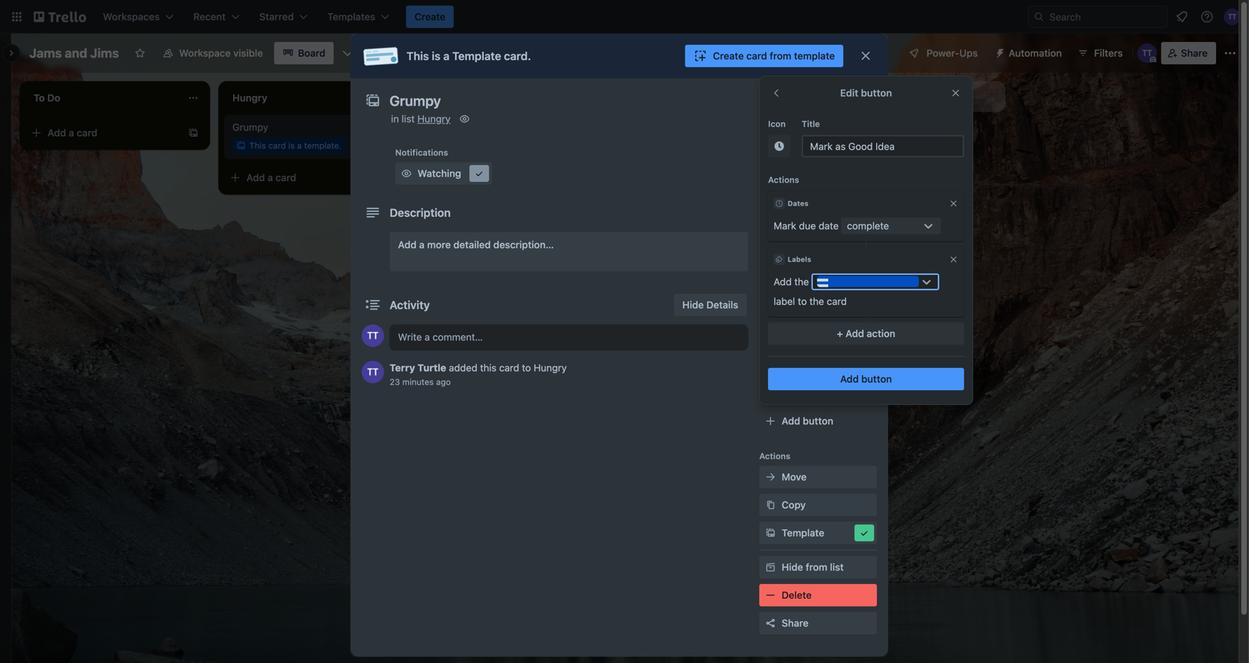 Task type: vqa. For each thing, say whether or not it's contained in the screenshot.
Boards
no



Task type: locate. For each thing, give the bounding box(es) containing it.
2 vertical spatial ups
[[836, 358, 854, 370]]

0 horizontal spatial terry turtle (terryturtle) image
[[362, 325, 384, 347]]

create from template… image up add to template at the right of page
[[784, 127, 796, 139]]

share for bottommost share button
[[782, 618, 809, 630]]

0 vertical spatial create from template… image
[[784, 127, 796, 139]]

title
[[802, 119, 820, 129]]

power-ups inside button
[[927, 47, 978, 59]]

power- up close popover icon
[[927, 47, 960, 59]]

hide
[[683, 299, 704, 311], [782, 562, 803, 574]]

add
[[840, 91, 859, 102], [48, 127, 66, 139], [445, 127, 464, 139], [760, 142, 776, 152], [247, 172, 265, 184], [398, 239, 417, 251], [774, 276, 792, 288], [846, 328, 864, 340], [782, 358, 801, 370], [841, 374, 859, 385], [782, 416, 801, 427]]

actions down members
[[768, 175, 799, 185]]

close image
[[949, 255, 959, 265]]

0 horizontal spatial is
[[288, 141, 295, 151]]

sm image left copy
[[764, 499, 778, 513]]

sm image left dates
[[764, 189, 778, 203]]

2 horizontal spatial ups
[[960, 47, 978, 59]]

add button button down + add action
[[768, 368, 964, 391]]

template.
[[304, 141, 342, 151]]

card
[[747, 50, 767, 62], [77, 127, 97, 139], [475, 127, 495, 139], [268, 141, 286, 151], [276, 172, 296, 184], [827, 296, 847, 307], [499, 362, 519, 374]]

add button button up move link
[[760, 410, 877, 433]]

1 horizontal spatial template
[[782, 528, 825, 539]]

to right this
[[522, 362, 531, 374]]

template left card.
[[452, 49, 501, 63]]

0 vertical spatial hungry
[[418, 113, 451, 125]]

ups up close popover icon
[[960, 47, 978, 59]]

automation
[[1009, 47, 1062, 59], [760, 394, 807, 404]]

delete link
[[760, 585, 877, 607]]

list for hide from list
[[830, 562, 844, 574]]

1 horizontal spatial create
[[713, 50, 744, 62]]

color: blue, title: none image
[[818, 276, 919, 287]]

template
[[452, 49, 501, 63], [782, 528, 825, 539]]

sm image
[[458, 112, 472, 126], [764, 161, 778, 175], [400, 167, 414, 181], [764, 189, 778, 203], [764, 471, 778, 485], [764, 499, 778, 513], [764, 527, 778, 541], [764, 589, 778, 603]]

description…
[[494, 239, 554, 251]]

0 horizontal spatial this
[[249, 141, 266, 151]]

cover link
[[760, 269, 877, 291]]

sm image right power-ups button
[[989, 42, 1009, 62]]

is down grumpy link
[[288, 141, 295, 151]]

1 horizontal spatial terry turtle (terryturtle) image
[[1224, 8, 1241, 25]]

0 vertical spatial template
[[794, 50, 835, 62]]

0 horizontal spatial hide
[[683, 299, 704, 311]]

sm image down copy link
[[858, 527, 872, 541]]

0 horizontal spatial add button
[[782, 416, 834, 427]]

2 horizontal spatial add a card button
[[423, 122, 580, 144]]

add button
[[841, 374, 892, 385], [782, 416, 834, 427]]

sm image left the 'delete'
[[764, 589, 778, 603]]

create
[[415, 11, 446, 22], [713, 50, 744, 62]]

hide inside hide details link
[[683, 299, 704, 311]]

0 vertical spatial button
[[861, 87, 892, 99]]

2 vertical spatial list
[[830, 562, 844, 574]]

automation inside 'button'
[[1009, 47, 1062, 59]]

automation down search image
[[1009, 47, 1062, 59]]

to right label
[[798, 296, 807, 307]]

hide for hide from list
[[782, 562, 803, 574]]

return to previous screen image
[[771, 88, 782, 99]]

copy
[[782, 500, 806, 511]]

is down create button
[[432, 49, 441, 63]]

list right another
[[900, 91, 914, 102]]

1 horizontal spatial power-ups
[[927, 47, 978, 59]]

notifications
[[395, 148, 448, 158]]

0 horizontal spatial template
[[452, 49, 501, 63]]

add button up move link
[[782, 416, 834, 427]]

0 horizontal spatial ups
[[789, 338, 805, 348]]

hide left details
[[683, 299, 704, 311]]

due
[[799, 220, 816, 232]]

add the
[[774, 276, 809, 288]]

0 vertical spatial to
[[778, 142, 787, 152]]

0 vertical spatial from
[[770, 50, 792, 62]]

sm image inside members link
[[764, 161, 778, 175]]

is
[[432, 49, 441, 63], [288, 141, 295, 151]]

sm image
[[989, 42, 1009, 62], [773, 139, 787, 153], [472, 167, 486, 181], [764, 217, 778, 231], [764, 273, 778, 287], [858, 527, 872, 541], [764, 561, 778, 575]]

2 vertical spatial power-
[[803, 358, 836, 370]]

this for this card is a template.
[[249, 141, 266, 151]]

ups down +
[[836, 358, 854, 370]]

terry turtle (terryturtle) image left 23 in the bottom left of the page
[[362, 361, 384, 384]]

checklist link
[[760, 213, 877, 235]]

sm image left move
[[764, 471, 778, 485]]

0 vertical spatial is
[[432, 49, 441, 63]]

1 horizontal spatial hungry
[[534, 362, 567, 374]]

0 horizontal spatial create
[[415, 11, 446, 22]]

list up delete link
[[830, 562, 844, 574]]

2 horizontal spatial to
[[798, 296, 807, 307]]

sm image left "checklist"
[[764, 217, 778, 231]]

this down grumpy
[[249, 141, 266, 151]]

add button down + add action
[[841, 374, 892, 385]]

0 horizontal spatial list
[[402, 113, 415, 125]]

this for this is a template card.
[[407, 49, 429, 63]]

open information menu image
[[1201, 10, 1215, 24]]

sm image inside delete link
[[764, 589, 778, 603]]

labels up "cover"
[[788, 256, 812, 264]]

move
[[782, 472, 807, 483]]

1 horizontal spatial to
[[778, 142, 787, 152]]

actions up move
[[760, 452, 791, 462]]

ups up add power-ups in the right bottom of the page
[[789, 338, 805, 348]]

0 horizontal spatial hungry
[[418, 113, 451, 125]]

0 vertical spatial ups
[[960, 47, 978, 59]]

0 vertical spatial add button
[[841, 374, 892, 385]]

another
[[862, 91, 897, 102]]

share button down delete link
[[760, 613, 877, 635]]

sm image inside the labels link
[[764, 189, 778, 203]]

card inside terry turtle added this card to hungry 23 minutes ago
[[499, 362, 519, 374]]

1 vertical spatial create
[[713, 50, 744, 62]]

power- down label
[[760, 338, 789, 348]]

share
[[1181, 47, 1208, 59], [782, 618, 809, 630]]

button right the edit
[[861, 87, 892, 99]]

0 horizontal spatial create from template… image
[[387, 172, 398, 184]]

from up delete link
[[806, 562, 828, 574]]

activity
[[390, 299, 430, 312]]

sm image inside template button
[[764, 527, 778, 541]]

sm image down notifications
[[400, 167, 414, 181]]

add a card button
[[25, 122, 182, 144], [423, 122, 580, 144], [224, 167, 381, 189]]

1 vertical spatial hide
[[782, 562, 803, 574]]

search image
[[1034, 11, 1045, 22]]

1 vertical spatial template
[[782, 528, 825, 539]]

action
[[867, 328, 896, 340]]

1 horizontal spatial the
[[810, 296, 824, 307]]

1 horizontal spatial hide
[[782, 562, 803, 574]]

hide up the 'delete'
[[782, 562, 803, 574]]

2 horizontal spatial list
[[900, 91, 914, 102]]

list
[[900, 91, 914, 102], [402, 113, 415, 125], [830, 562, 844, 574]]

power- down custom fields "button"
[[803, 358, 836, 370]]

to down icon
[[778, 142, 787, 152]]

add to template
[[760, 142, 826, 152]]

add button button
[[768, 368, 964, 391], [760, 410, 877, 433]]

button up move link
[[803, 416, 834, 427]]

2 vertical spatial to
[[522, 362, 531, 374]]

terry turtle (terryturtle) image
[[1224, 8, 1241, 25], [362, 361, 384, 384]]

sm image inside copy link
[[764, 499, 778, 513]]

sm image inside "cover" link
[[764, 273, 778, 287]]

star or unstar board image
[[134, 48, 146, 59]]

+ add action
[[837, 328, 896, 340]]

1 horizontal spatial this
[[407, 49, 429, 63]]

share down the 'delete'
[[782, 618, 809, 630]]

0 vertical spatial terry turtle (terryturtle) image
[[1138, 43, 1158, 63]]

template button
[[760, 523, 877, 545]]

ups
[[960, 47, 978, 59], [789, 338, 805, 348], [836, 358, 854, 370]]

create from template… image
[[784, 127, 796, 139], [387, 172, 398, 184]]

0 horizontal spatial share
[[782, 618, 809, 630]]

sm image inside move link
[[764, 471, 778, 485]]

0 vertical spatial hide
[[683, 299, 704, 311]]

hide details link
[[674, 294, 747, 317]]

23 minutes ago link
[[390, 378, 451, 387]]

0 horizontal spatial to
[[522, 362, 531, 374]]

sm image down copy link
[[764, 527, 778, 541]]

1 horizontal spatial ups
[[836, 358, 854, 370]]

sm image left "cover"
[[764, 273, 778, 287]]

0 vertical spatial share
[[1181, 47, 1208, 59]]

create card from template
[[713, 50, 835, 62]]

Write a comment text field
[[390, 325, 748, 350]]

in list hungry
[[391, 113, 451, 125]]

from up "return to previous screen" "image"
[[770, 50, 792, 62]]

label
[[774, 296, 795, 307]]

1 horizontal spatial add button
[[841, 374, 892, 385]]

complete
[[847, 220, 889, 232]]

icon
[[768, 119, 786, 129]]

delete
[[782, 590, 812, 602]]

button down action
[[862, 374, 892, 385]]

watching button
[[395, 162, 492, 185]]

added
[[449, 362, 478, 374]]

add power-ups link
[[760, 353, 877, 375]]

a
[[443, 49, 450, 63], [69, 127, 74, 139], [467, 127, 472, 139], [297, 141, 302, 151], [268, 172, 273, 184], [419, 239, 425, 251]]

sm image inside the watching button
[[400, 167, 414, 181]]

sm image inside template button
[[858, 527, 872, 541]]

1 vertical spatial power-ups
[[760, 338, 805, 348]]

template
[[794, 50, 835, 62], [789, 142, 826, 152]]

automation down add power-ups in the right bottom of the page
[[760, 394, 807, 404]]

template down copy
[[782, 528, 825, 539]]

share button down 0 notifications image
[[1162, 42, 1217, 64]]

share button
[[1162, 42, 1217, 64], [760, 613, 877, 635]]

terry turtle (terryturtle) image right open information menu image
[[1224, 8, 1241, 25]]

sm image down add to template at the right of page
[[764, 161, 778, 175]]

this down create button
[[407, 49, 429, 63]]

0 horizontal spatial power-ups
[[760, 338, 805, 348]]

create inside primary element
[[415, 11, 446, 22]]

hide from list link
[[760, 557, 877, 579]]

the
[[795, 276, 809, 288], [810, 296, 824, 307]]

0 horizontal spatial share button
[[760, 613, 877, 635]]

1 horizontal spatial automation
[[1009, 47, 1062, 59]]

1 horizontal spatial list
[[830, 562, 844, 574]]

share for top share button
[[1181, 47, 1208, 59]]

0 horizontal spatial power-
[[760, 338, 789, 348]]

list inside button
[[900, 91, 914, 102]]

close popover image
[[950, 88, 962, 99]]

0 notifications image
[[1174, 8, 1191, 25]]

0 vertical spatial list
[[900, 91, 914, 102]]

copy link
[[760, 494, 877, 517]]

to
[[778, 142, 787, 152], [798, 296, 807, 307], [522, 362, 531, 374]]

0 vertical spatial this
[[407, 49, 429, 63]]

2 horizontal spatial add a card
[[445, 127, 495, 139]]

create from template… image down notifications
[[387, 172, 398, 184]]

sm image for members
[[764, 161, 778, 175]]

1 vertical spatial from
[[806, 562, 828, 574]]

this
[[407, 49, 429, 63], [249, 141, 266, 151]]

share left show menu image on the top of the page
[[1181, 47, 1208, 59]]

jams and jims
[[29, 46, 119, 61]]

hungry up notifications
[[418, 113, 451, 125]]

0 vertical spatial power-
[[927, 47, 960, 59]]

create button
[[406, 6, 454, 28]]

power-ups down custom
[[760, 338, 805, 348]]

terry turtle (terryturtle) image
[[1138, 43, 1158, 63], [362, 325, 384, 347]]

0 vertical spatial terry turtle (terryturtle) image
[[1224, 8, 1241, 25]]

1 vertical spatial terry turtle (terryturtle) image
[[362, 361, 384, 384]]

0 vertical spatial create
[[415, 11, 446, 22]]

None text field
[[383, 88, 845, 113]]

list right in
[[402, 113, 415, 125]]

add another list
[[840, 91, 914, 102]]

0 vertical spatial share button
[[1162, 42, 1217, 64]]

0 horizontal spatial from
[[770, 50, 792, 62]]

terry turtle added this card to hungry 23 minutes ago
[[390, 362, 567, 387]]

power- inside button
[[927, 47, 960, 59]]

Board name text field
[[22, 42, 126, 64]]

1 vertical spatial share
[[782, 618, 809, 630]]

sm image right watching
[[472, 167, 486, 181]]

power-ups
[[927, 47, 978, 59], [760, 338, 805, 348]]

1 horizontal spatial share
[[1181, 47, 1208, 59]]

1 horizontal spatial power-
[[803, 358, 836, 370]]

2 horizontal spatial power-
[[927, 47, 960, 59]]

1 vertical spatial add button button
[[760, 410, 877, 433]]

filters button
[[1074, 42, 1127, 64]]

1 horizontal spatial share button
[[1162, 42, 1217, 64]]

description
[[390, 206, 451, 220]]

actions
[[768, 175, 799, 185], [760, 452, 791, 462]]

hungry down write a comment text field
[[534, 362, 567, 374]]

0 vertical spatial power-ups
[[927, 47, 978, 59]]

hide for hide details
[[683, 299, 704, 311]]

1 vertical spatial hungry
[[534, 362, 567, 374]]

hide inside "hide from list" link
[[782, 562, 803, 574]]

sm image left hide from list
[[764, 561, 778, 575]]

checklist
[[782, 218, 825, 230]]

1 vertical spatial add button
[[782, 416, 834, 427]]

labels up "checklist"
[[782, 190, 812, 202]]

power-ups up close popover icon
[[927, 47, 978, 59]]

Search field
[[1045, 6, 1168, 27]]



Task type: describe. For each thing, give the bounding box(es) containing it.
sm image inside checklist link
[[764, 217, 778, 231]]

details
[[707, 299, 739, 311]]

hungry link
[[418, 113, 451, 125]]

date
[[819, 220, 839, 232]]

switch to… image
[[10, 10, 24, 24]]

labels link
[[760, 185, 877, 207]]

create for create
[[415, 11, 446, 22]]

edit button
[[840, 87, 892, 99]]

power-ups button
[[899, 42, 987, 64]]

custom fields button
[[760, 301, 877, 315]]

add power-ups
[[782, 358, 854, 370]]

to for label
[[798, 296, 807, 307]]

create for create card from template
[[713, 50, 744, 62]]

template inside template button
[[782, 528, 825, 539]]

sm image for template
[[764, 527, 778, 541]]

create from template… image
[[188, 127, 199, 139]]

hide details
[[683, 299, 739, 311]]

0 horizontal spatial automation
[[760, 394, 807, 404]]

sm image for move
[[764, 471, 778, 485]]

sm image inside "hide from list" link
[[764, 561, 778, 575]]

this is a template card.
[[407, 49, 531, 63]]

0 horizontal spatial add a card
[[48, 127, 97, 139]]

sm image for watching
[[400, 167, 414, 181]]

this card is a template.
[[249, 141, 342, 151]]

workspace
[[179, 47, 231, 59]]

0 vertical spatial actions
[[768, 175, 799, 185]]

1 horizontal spatial create from template… image
[[784, 127, 796, 139]]

detailed
[[454, 239, 491, 251]]

sm image right hungry "link"
[[458, 112, 472, 126]]

create card from template button
[[685, 45, 844, 67]]

add another list button
[[815, 81, 1006, 112]]

grumpy link
[[233, 120, 395, 134]]

attachment
[[782, 246, 836, 258]]

members link
[[760, 157, 877, 179]]

sm image for copy
[[764, 499, 778, 513]]

board
[[298, 47, 325, 59]]

custom
[[782, 302, 818, 314]]

0 vertical spatial template
[[452, 49, 501, 63]]

1 vertical spatial labels
[[788, 256, 812, 264]]

1 vertical spatial ups
[[789, 338, 805, 348]]

filters
[[1095, 47, 1123, 59]]

board link
[[274, 42, 334, 64]]

to for add
[[778, 142, 787, 152]]

add a more detailed description…
[[398, 239, 554, 251]]

from inside button
[[770, 50, 792, 62]]

and
[[65, 46, 87, 61]]

workspace visible
[[179, 47, 263, 59]]

grumpy
[[233, 122, 268, 133]]

1 horizontal spatial terry turtle (terryturtle) image
[[1138, 43, 1158, 63]]

watching
[[418, 168, 461, 179]]

1 vertical spatial the
[[810, 296, 824, 307]]

cover
[[782, 274, 809, 286]]

members
[[782, 162, 825, 174]]

label to the card
[[774, 296, 847, 307]]

1 vertical spatial template
[[789, 142, 826, 152]]

primary element
[[0, 0, 1250, 34]]

close image
[[949, 199, 959, 209]]

1 horizontal spatial add a card button
[[224, 167, 381, 189]]

1 horizontal spatial is
[[432, 49, 441, 63]]

in
[[391, 113, 399, 125]]

1 horizontal spatial from
[[806, 562, 828, 574]]

fields
[[821, 302, 848, 314]]

card.
[[504, 49, 531, 63]]

edit
[[840, 87, 859, 99]]

1 vertical spatial list
[[402, 113, 415, 125]]

0 vertical spatial labels
[[782, 190, 812, 202]]

to inside terry turtle added this card to hungry 23 minutes ago
[[522, 362, 531, 374]]

hungry inside terry turtle added this card to hungry 23 minutes ago
[[534, 362, 567, 374]]

0 vertical spatial add button button
[[768, 368, 964, 391]]

sm image for labels
[[764, 189, 778, 203]]

sm image inside the watching button
[[472, 167, 486, 181]]

1 vertical spatial button
[[862, 374, 892, 385]]

Mark due date… text field
[[802, 135, 964, 158]]

1 horizontal spatial add a card
[[247, 172, 296, 184]]

this
[[480, 362, 497, 374]]

+
[[837, 328, 843, 340]]

add a more detailed description… link
[[390, 233, 748, 272]]

terry
[[390, 362, 415, 374]]

1 vertical spatial terry turtle (terryturtle) image
[[362, 325, 384, 347]]

0 horizontal spatial add a card button
[[25, 122, 182, 144]]

jims
[[90, 46, 119, 61]]

more
[[427, 239, 451, 251]]

23
[[390, 378, 400, 387]]

1 vertical spatial power-
[[760, 338, 789, 348]]

hide from list
[[782, 562, 844, 574]]

sm image for delete
[[764, 589, 778, 603]]

sm image inside automation 'button'
[[989, 42, 1009, 62]]

move link
[[760, 466, 877, 489]]

automation button
[[989, 42, 1071, 64]]

mark due date
[[774, 220, 839, 232]]

0 horizontal spatial the
[[795, 276, 809, 288]]

ago
[[436, 378, 451, 387]]

jams
[[29, 46, 62, 61]]

list for add another list
[[900, 91, 914, 102]]

turtle
[[418, 362, 446, 374]]

customize views image
[[341, 46, 355, 60]]

template inside button
[[794, 50, 835, 62]]

custom fields
[[782, 302, 848, 314]]

0 horizontal spatial terry turtle (terryturtle) image
[[362, 361, 384, 384]]

dates
[[788, 200, 809, 208]]

1 vertical spatial is
[[288, 141, 295, 151]]

1 vertical spatial share button
[[760, 613, 877, 635]]

sm image down icon
[[773, 139, 787, 153]]

attachment button
[[760, 241, 877, 263]]

1 vertical spatial create from template… image
[[387, 172, 398, 184]]

show menu image
[[1224, 46, 1238, 60]]

workspace visible button
[[154, 42, 271, 64]]

mark
[[774, 220, 797, 232]]

ups inside button
[[960, 47, 978, 59]]

minutes
[[402, 378, 434, 387]]

1 vertical spatial actions
[[760, 452, 791, 462]]

visible
[[233, 47, 263, 59]]

2 vertical spatial button
[[803, 416, 834, 427]]



